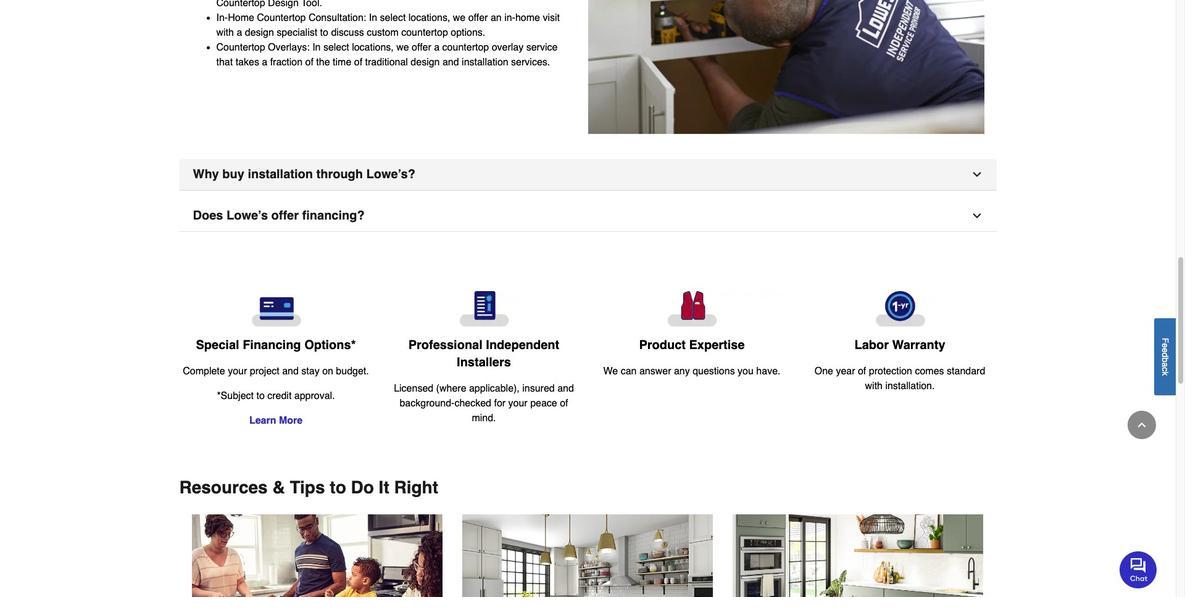 Task type: locate. For each thing, give the bounding box(es) containing it.
and left stay at the bottom of the page
[[282, 366, 299, 377]]

the
[[316, 57, 330, 68]]

2 vertical spatial to
[[330, 478, 346, 498]]

select up custom
[[380, 13, 406, 24]]

design down the home
[[245, 27, 274, 38]]

1 vertical spatial your
[[508, 398, 528, 409]]

countertop up specialist at the top of page
[[257, 13, 306, 24]]

in up the
[[312, 42, 321, 53]]

e
[[1160, 343, 1170, 348], [1160, 348, 1170, 353]]

to
[[320, 27, 328, 38], [256, 391, 265, 402], [330, 478, 346, 498]]

0 horizontal spatial locations,
[[352, 42, 394, 53]]

0 vertical spatial design
[[245, 27, 274, 38]]

your
[[228, 366, 247, 377], [508, 398, 528, 409]]

a lowe's red vest icon. image
[[598, 291, 786, 327]]

visit
[[543, 13, 560, 24]]

home
[[228, 13, 254, 24]]

and down 'options.'
[[442, 57, 459, 68]]

2 horizontal spatial and
[[557, 383, 574, 394]]

product expertise
[[639, 338, 745, 352]]

e up the d
[[1160, 343, 1170, 348]]

with
[[216, 27, 234, 38], [865, 381, 883, 392]]

1 horizontal spatial installation
[[462, 57, 508, 68]]

0 horizontal spatial select
[[323, 42, 349, 53]]

1 horizontal spatial offer
[[412, 42, 431, 53]]

0 horizontal spatial in
[[312, 42, 321, 53]]

installation.
[[885, 381, 935, 392]]

warranty
[[892, 338, 945, 353]]

0 vertical spatial in
[[369, 13, 377, 24]]

in up custom
[[369, 13, 377, 24]]

it
[[379, 478, 389, 498]]

countertop
[[401, 27, 448, 38], [442, 42, 489, 53]]

to left credit
[[256, 391, 265, 402]]

1 vertical spatial offer
[[412, 42, 431, 53]]

0 vertical spatial with
[[216, 27, 234, 38]]

answer
[[639, 366, 671, 377]]

0 horizontal spatial and
[[282, 366, 299, 377]]

1 horizontal spatial to
[[320, 27, 328, 38]]

1 vertical spatial design
[[411, 57, 440, 68]]

of left the
[[305, 57, 314, 68]]

0 horizontal spatial design
[[245, 27, 274, 38]]

to left do
[[330, 478, 346, 498]]

takes
[[236, 57, 259, 68]]

comes
[[915, 366, 944, 377]]

*subject
[[217, 391, 254, 402]]

countertop down 'options.'
[[442, 42, 489, 53]]

labor
[[855, 338, 889, 353]]

to down the consultation:
[[320, 27, 328, 38]]

1 horizontal spatial with
[[865, 381, 883, 392]]

home
[[515, 13, 540, 24]]

a inside "button"
[[1160, 362, 1170, 367]]

we up traditional
[[396, 42, 409, 53]]

approval.
[[294, 391, 335, 402]]

1 vertical spatial locations,
[[352, 42, 394, 53]]

0 horizontal spatial offer
[[271, 209, 299, 223]]

1 vertical spatial to
[[256, 391, 265, 402]]

&
[[272, 478, 285, 498]]

countertop right custom
[[401, 27, 448, 38]]

0 horizontal spatial your
[[228, 366, 247, 377]]

professional independent installers
[[408, 338, 559, 370]]

0 vertical spatial to
[[320, 27, 328, 38]]

f e e d b a c k
[[1160, 338, 1170, 376]]

your up *subject
[[228, 366, 247, 377]]

1 horizontal spatial we
[[453, 13, 466, 24]]

in-
[[216, 13, 228, 24]]

questions
[[693, 366, 735, 377]]

your right for
[[508, 398, 528, 409]]

offer
[[468, 13, 488, 24], [412, 42, 431, 53], [271, 209, 299, 223]]

1 horizontal spatial select
[[380, 13, 406, 24]]

and right insured
[[557, 383, 574, 394]]

1 vertical spatial and
[[282, 366, 299, 377]]

chevron up image
[[1136, 419, 1148, 431]]

through
[[316, 167, 363, 181]]

2 vertical spatial offer
[[271, 209, 299, 223]]

in
[[369, 13, 377, 24], [312, 42, 321, 53]]

in-
[[504, 13, 515, 24]]

options.
[[451, 27, 485, 38]]

with down in-
[[216, 27, 234, 38]]

0 horizontal spatial to
[[256, 391, 265, 402]]

1 horizontal spatial in
[[369, 13, 377, 24]]

1 vertical spatial countertop
[[442, 42, 489, 53]]

of right year
[[858, 366, 866, 377]]

0 vertical spatial offer
[[468, 13, 488, 24]]

on
[[322, 366, 333, 377]]

0 vertical spatial we
[[453, 13, 466, 24]]

1 horizontal spatial locations,
[[408, 13, 450, 24]]

1 horizontal spatial and
[[442, 57, 459, 68]]

2 horizontal spatial offer
[[468, 13, 488, 24]]

2 horizontal spatial to
[[330, 478, 346, 498]]

resources & tips to do it right
[[179, 478, 438, 498]]

design right traditional
[[411, 57, 440, 68]]

standard
[[947, 366, 985, 377]]

learn more link
[[249, 416, 303, 427]]

project
[[250, 366, 279, 377]]

a blue 1-year labor warranty icon. image
[[806, 291, 994, 327]]

installation down the overlay
[[462, 57, 508, 68]]

installation inside button
[[248, 167, 313, 181]]

checked
[[455, 398, 491, 409]]

peace
[[530, 398, 557, 409]]

you
[[738, 366, 754, 377]]

complete your project and stay on budget.
[[183, 366, 369, 377]]

0 horizontal spatial with
[[216, 27, 234, 38]]

e up b
[[1160, 348, 1170, 353]]

custom
[[367, 27, 399, 38]]

1 e from the top
[[1160, 343, 1170, 348]]

0 horizontal spatial we
[[396, 42, 409, 53]]

select up the time
[[323, 42, 349, 53]]

(where
[[436, 383, 466, 394]]

protection
[[869, 366, 912, 377]]

licensed (where applicable), insured and background-checked for your peace of mind.
[[394, 383, 574, 424]]

consultation:
[[309, 13, 366, 24]]

a dark blue credit card icon. image
[[182, 291, 370, 327]]

we up 'options.'
[[453, 13, 466, 24]]

0 horizontal spatial installation
[[248, 167, 313, 181]]

a family in a kitchen making dinner on a butcherblock countertop island. image
[[192, 515, 442, 597]]

resources
[[179, 478, 268, 498]]

1 horizontal spatial design
[[411, 57, 440, 68]]

1 vertical spatial with
[[865, 381, 883, 392]]

locations,
[[408, 13, 450, 24], [352, 42, 394, 53]]

0 vertical spatial installation
[[462, 57, 508, 68]]

of right peace
[[560, 398, 568, 409]]

do
[[351, 478, 374, 498]]

financing
[[243, 338, 301, 353]]

1 horizontal spatial your
[[508, 398, 528, 409]]

2 vertical spatial and
[[557, 383, 574, 394]]

in-home countertop consultation: in select locations, we offer an in-home visit with a design specialist to discuss custom countertop options. countertop overlays: in select locations, we offer a countertop overlay service that takes a fraction of the time of traditional design and installation services.
[[216, 13, 560, 68]]

time
[[333, 57, 351, 68]]

of
[[305, 57, 314, 68], [354, 57, 362, 68], [858, 366, 866, 377], [560, 398, 568, 409]]

a
[[237, 27, 242, 38], [434, 42, 440, 53], [262, 57, 267, 68], [1160, 362, 1170, 367]]

b
[[1160, 358, 1170, 362]]

1 vertical spatial countertop
[[216, 42, 265, 53]]

scroll to top element
[[1128, 411, 1156, 439]]

can
[[621, 366, 637, 377]]

1 vertical spatial installation
[[248, 167, 313, 181]]

fraction
[[270, 57, 303, 68]]

0 vertical spatial and
[[442, 57, 459, 68]]

countertop up takes
[[216, 42, 265, 53]]

design
[[245, 27, 274, 38], [411, 57, 440, 68]]

with down protection
[[865, 381, 883, 392]]

of right the time
[[354, 57, 362, 68]]

0 vertical spatial locations,
[[408, 13, 450, 24]]

installation up does lowe's offer financing? at the top of page
[[248, 167, 313, 181]]

select
[[380, 13, 406, 24], [323, 42, 349, 53]]



Task type: describe. For each thing, give the bounding box(es) containing it.
complete
[[183, 366, 225, 377]]

0 vertical spatial select
[[380, 13, 406, 24]]

to inside the in-home countertop consultation: in select locations, we offer an in-home visit with a design specialist to discuss custom countertop options. countertop overlays: in select locations, we offer a countertop overlay service that takes a fraction of the time of traditional design and installation services.
[[320, 27, 328, 38]]

specialist
[[277, 27, 317, 38]]

chevron down image
[[971, 169, 983, 181]]

background-
[[400, 398, 455, 409]]

a shoppable kitchen image with different building materials and fixtures. image
[[732, 515, 983, 597]]

services.
[[511, 57, 550, 68]]

why buy installation through lowe's?
[[193, 167, 415, 181]]

expertise
[[689, 338, 745, 352]]

installers
[[457, 356, 511, 370]]

0 vertical spatial countertop
[[257, 13, 306, 24]]

any
[[674, 366, 690, 377]]

installation inside the in-home countertop consultation: in select locations, we offer an in-home visit with a design specialist to discuss custom countertop options. countertop overlays: in select locations, we offer a countertop overlay service that takes a fraction of the time of traditional design and installation services.
[[462, 57, 508, 68]]

traditional
[[365, 57, 408, 68]]

c
[[1160, 367, 1170, 371]]

a professional independent installer in a blue vest attaching a white countertop to base cabinets. image
[[588, 0, 984, 134]]

why buy installation through lowe's? button
[[179, 159, 997, 191]]

0 vertical spatial your
[[228, 366, 247, 377]]

chevron down image
[[971, 210, 983, 222]]

does
[[193, 209, 223, 223]]

a kitchen with white countertops, stainless appliances, a large island and gold-tone pendant lights. image
[[462, 515, 713, 597]]

right
[[394, 478, 438, 498]]

chat invite button image
[[1120, 551, 1157, 589]]

labor warranty
[[855, 338, 945, 353]]

d
[[1160, 353, 1170, 358]]

insured
[[522, 383, 555, 394]]

more
[[279, 416, 303, 427]]

learn
[[249, 416, 276, 427]]

lowe's?
[[366, 167, 415, 181]]

overlays:
[[268, 42, 310, 53]]

1 vertical spatial we
[[396, 42, 409, 53]]

independent
[[486, 338, 559, 352]]

and inside the in-home countertop consultation: in select locations, we offer an in-home visit with a design specialist to discuss custom countertop options. countertop overlays: in select locations, we offer a countertop overlay service that takes a fraction of the time of traditional design and installation services.
[[442, 57, 459, 68]]

a dark blue background check icon. image
[[390, 291, 578, 327]]

offer inside button
[[271, 209, 299, 223]]

have.
[[756, 366, 780, 377]]

with inside the one year of protection comes standard with installation.
[[865, 381, 883, 392]]

*subject to credit approval.
[[217, 391, 335, 402]]

tips
[[290, 478, 325, 498]]

overlay
[[492, 42, 524, 53]]

we
[[603, 366, 618, 377]]

one year of protection comes standard with installation.
[[815, 366, 985, 392]]

that
[[216, 57, 233, 68]]

of inside the one year of protection comes standard with installation.
[[858, 366, 866, 377]]

f e e d b a c k button
[[1154, 318, 1176, 395]]

special
[[196, 338, 239, 353]]

0 vertical spatial countertop
[[401, 27, 448, 38]]

your inside "licensed (where applicable), insured and background-checked for your peace of mind."
[[508, 398, 528, 409]]

product
[[639, 338, 686, 352]]

does lowe's offer financing?
[[193, 209, 365, 223]]

financing?
[[302, 209, 365, 223]]

f
[[1160, 338, 1170, 343]]

discuss
[[331, 27, 364, 38]]

we can answer any questions you have.
[[603, 366, 780, 377]]

an
[[491, 13, 502, 24]]

licensed
[[394, 383, 433, 394]]

professional
[[408, 338, 483, 352]]

with inside the in-home countertop consultation: in select locations, we offer an in-home visit with a design specialist to discuss custom countertop options. countertop overlays: in select locations, we offer a countertop overlay service that takes a fraction of the time of traditional design and installation services.
[[216, 27, 234, 38]]

mind.
[[472, 413, 496, 424]]

credit
[[267, 391, 292, 402]]

special financing options*
[[196, 338, 356, 353]]

why
[[193, 167, 219, 181]]

options*
[[304, 338, 356, 353]]

does lowe's offer financing? button
[[179, 201, 997, 232]]

applicable),
[[469, 383, 520, 394]]

one
[[815, 366, 833, 377]]

1 vertical spatial in
[[312, 42, 321, 53]]

budget.
[[336, 366, 369, 377]]

for
[[494, 398, 506, 409]]

service
[[526, 42, 558, 53]]

k
[[1160, 371, 1170, 376]]

learn more
[[249, 416, 303, 427]]

lowe's
[[226, 209, 268, 223]]

1 vertical spatial select
[[323, 42, 349, 53]]

and inside "licensed (where applicable), insured and background-checked for your peace of mind."
[[557, 383, 574, 394]]

year
[[836, 366, 855, 377]]

buy
[[222, 167, 244, 181]]

2 e from the top
[[1160, 348, 1170, 353]]

stay
[[301, 366, 320, 377]]

of inside "licensed (where applicable), insured and background-checked for your peace of mind."
[[560, 398, 568, 409]]



Task type: vqa. For each thing, say whether or not it's contained in the screenshot.


